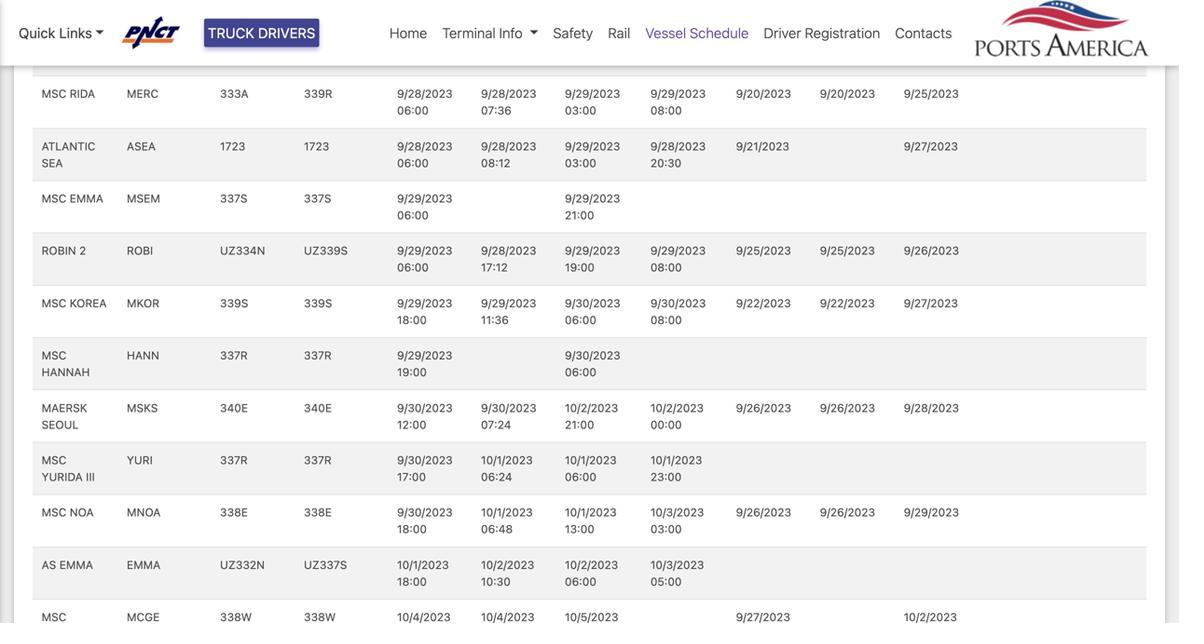 Task type: vqa. For each thing, say whether or not it's contained in the screenshot.


Task type: describe. For each thing, give the bounding box(es) containing it.
9/21/2023
[[736, 140, 790, 153]]

10/1/2023 for 18:00
[[397, 559, 449, 572]]

drivers
[[258, 25, 315, 41]]

truck
[[208, 25, 254, 41]]

10/3/2023 03:00
[[651, 506, 704, 536]]

9/29/2023 03:00 for 9/29/2023
[[565, 87, 621, 117]]

07:24
[[481, 418, 511, 432]]

truck drivers link
[[204, 19, 319, 47]]

home link
[[382, 15, 435, 51]]

10/2/2023 for 06:00
[[565, 559, 619, 572]]

1 340e from the left
[[220, 402, 248, 415]]

2 9/22/2023 from the left
[[820, 297, 875, 310]]

hannah
[[42, 366, 90, 379]]

9/29/2023 11:36
[[481, 297, 537, 327]]

339r for 339r
[[304, 35, 332, 48]]

9/29/2023 18:00
[[397, 297, 453, 327]]

atlantic sea
[[42, 140, 96, 170]]

9/29/2023 03:00 for 9/28/2023
[[565, 140, 621, 170]]

9/29/2023 08:00 for 9/20/2023
[[651, 87, 706, 117]]

iii
[[86, 471, 95, 484]]

1 9/22/2023 from the left
[[736, 297, 791, 310]]

mgva
[[127, 35, 159, 48]]

9/29/2023 21:00
[[565, 192, 621, 222]]

mnoa
[[127, 506, 161, 520]]

msc for msc hannah
[[42, 349, 67, 362]]

10/1/2023 for 23:00
[[651, 454, 703, 467]]

1 1723 from the left
[[220, 140, 245, 153]]

msem
[[127, 192, 160, 205]]

2
[[79, 245, 86, 258]]

atlantic
[[42, 140, 96, 153]]

noa
[[70, 506, 94, 520]]

rail
[[608, 25, 631, 41]]

339r for 333a
[[304, 87, 332, 100]]

contacts
[[895, 25, 953, 41]]

driver registration link
[[757, 15, 888, 51]]

10/2/2023 00:00
[[651, 402, 704, 432]]

12:00
[[397, 418, 427, 432]]

yuri
[[127, 454, 153, 467]]

9/30/2023 08:00
[[651, 297, 706, 327]]

9/29/2023 06:00 for 337s
[[397, 192, 453, 222]]

1 337s from the left
[[220, 192, 248, 205]]

1 vertical spatial 9/29/2023 19:00
[[397, 349, 453, 379]]

links
[[59, 25, 92, 41]]

driver registration
[[764, 25, 881, 41]]

as emma
[[42, 559, 93, 572]]

sea
[[42, 157, 63, 170]]

geneva
[[42, 52, 86, 65]]

03:00 inside 10/3/2023 03:00
[[651, 523, 682, 536]]

10/3/2023 05:00
[[651, 559, 704, 589]]

msc for msc rida
[[42, 87, 67, 100]]

mkor
[[127, 297, 160, 310]]

9/28/2023 07:36
[[481, 87, 537, 117]]

msc for msc emma
[[42, 192, 67, 205]]

9/28/2023 17:12
[[481, 245, 537, 274]]

quick links
[[19, 25, 92, 41]]

registration
[[805, 25, 881, 41]]

10/1/2023 for 06:24
[[481, 454, 533, 467]]

terminal info
[[442, 25, 523, 41]]

msc hannah
[[42, 349, 90, 379]]

9/30/2023 06:00 for 9/29/2023 18:00
[[565, 297, 621, 327]]

20:30
[[651, 157, 682, 170]]

18:00 for 10/1/2023 18:00
[[397, 576, 427, 589]]

10/1/2023 06:00
[[565, 454, 617, 484]]

home
[[390, 25, 427, 41]]

uz332n
[[220, 559, 265, 572]]

9/30/2023 17:00
[[397, 454, 453, 484]]

10/1/2023 for 06:00
[[565, 454, 617, 467]]

06:00 inside 10/1/2023 06:00
[[565, 471, 597, 484]]

9/28/2023 08:12
[[481, 140, 537, 170]]

quick links link
[[19, 22, 104, 43]]

06:24
[[481, 471, 513, 484]]

terminal info link
[[435, 15, 546, 51]]

9/27/2023 for 9/21/2023
[[904, 140, 958, 153]]

333a
[[220, 87, 249, 100]]

vessel
[[646, 25, 686, 41]]

vessel schedule
[[646, 25, 749, 41]]

yurida
[[42, 471, 83, 484]]

robin
[[42, 245, 76, 258]]

2 340e from the left
[[304, 402, 332, 415]]

msc korea
[[42, 297, 107, 310]]

9/29/2023 08:00 for 9/25/2023
[[651, 245, 706, 274]]

maersk
[[42, 402, 87, 415]]

08:12
[[481, 157, 511, 170]]

asea
[[127, 140, 156, 153]]

quick
[[19, 25, 55, 41]]

9/30/2023 07:24
[[481, 402, 537, 432]]

10/1/2023 23:00
[[651, 454, 703, 484]]

msc yurida iii
[[42, 454, 95, 484]]

23:00
[[651, 471, 682, 484]]

terminal
[[442, 25, 496, 41]]

10/1/2023 13:00
[[565, 506, 617, 536]]

contacts link
[[888, 15, 960, 51]]

info
[[499, 25, 523, 41]]

hann
[[127, 349, 159, 362]]

9/29/2023 06:00 for uz339s
[[397, 245, 453, 274]]

emma for as emma
[[59, 559, 93, 572]]

merc
[[127, 87, 159, 100]]

2 337s from the left
[[304, 192, 332, 205]]

9/28/2023 20:30
[[651, 140, 706, 170]]

msc for msc korea
[[42, 297, 67, 310]]

maersk seoul
[[42, 402, 87, 432]]

9/28/2023 06:00 for 08:12
[[397, 140, 453, 170]]

as
[[42, 559, 56, 572]]

emma down 'mnoa'
[[127, 559, 161, 572]]

2 horizontal spatial 9/25/2023
[[904, 87, 959, 100]]

06:00 inside '10/2/2023 06:00'
[[565, 576, 597, 589]]

17:00
[[397, 471, 426, 484]]

truck drivers
[[208, 25, 315, 41]]

06:48
[[481, 523, 513, 536]]

2 9/20/2023 from the left
[[820, 87, 876, 100]]



Task type: locate. For each thing, give the bounding box(es) containing it.
18:00 inside 10/1/2023 18:00
[[397, 576, 427, 589]]

10/3/2023 for 03:00
[[651, 506, 704, 520]]

9/30/2023
[[651, 35, 706, 48], [565, 297, 621, 310], [651, 297, 706, 310], [565, 349, 621, 362], [397, 402, 453, 415], [481, 402, 537, 415], [397, 454, 453, 467], [397, 506, 453, 520]]

1 10/3/2023 from the top
[[651, 506, 704, 520]]

9/29/2023 19:00
[[565, 245, 621, 274], [397, 349, 453, 379]]

1 9/27/2023 from the top
[[904, 140, 958, 153]]

1 msc from the top
[[42, 35, 67, 48]]

21:00 for 10/2/2023 21:00
[[565, 418, 594, 432]]

msc inside msc geneva
[[42, 35, 67, 48]]

2 9/29/2023 06:00 from the top
[[397, 245, 453, 274]]

10/1/2023 up 13:00
[[565, 506, 617, 520]]

337r
[[220, 349, 248, 362], [304, 349, 332, 362], [220, 454, 248, 467], [304, 454, 332, 467]]

1 vertical spatial 18:00
[[397, 523, 427, 536]]

10/2/2023 up the 00:00
[[651, 402, 704, 415]]

19:00 down 9/29/2023 21:00
[[565, 261, 595, 274]]

339s down uz339s
[[304, 297, 332, 310]]

msc rida
[[42, 87, 95, 100]]

1 horizontal spatial 340e
[[304, 402, 332, 415]]

1 vertical spatial 9/29/2023 06:00
[[397, 245, 453, 274]]

21:00 inside 9/29/2023 21:00
[[565, 209, 594, 222]]

10/1/2023 up 06:48
[[481, 506, 533, 520]]

19:00 up 9/30/2023 12:00
[[397, 366, 427, 379]]

1 horizontal spatial 338e
[[304, 506, 332, 520]]

1 9/29/2023 03:00 from the top
[[565, 87, 621, 117]]

msc inside 'msc hannah'
[[42, 349, 67, 362]]

1 vertical spatial 19:00
[[397, 366, 427, 379]]

msks
[[127, 402, 158, 415]]

339r right truck on the left of the page
[[304, 35, 332, 48]]

2 08:00 from the top
[[651, 261, 682, 274]]

driver
[[764, 25, 802, 41]]

2 vertical spatial 08:00
[[651, 314, 682, 327]]

07:36
[[481, 104, 512, 117]]

9/29/2023 19:00 down 9/29/2023 18:00
[[397, 349, 453, 379]]

2 9/28/2023 06:00 from the top
[[397, 140, 453, 170]]

03:00 up 10/3/2023 05:00
[[651, 523, 682, 536]]

9/29/2023 03:00 up 9/29/2023 21:00
[[565, 140, 621, 170]]

1 horizontal spatial 1723
[[304, 140, 329, 153]]

340e
[[220, 402, 248, 415], [304, 402, 332, 415]]

0 vertical spatial 9/30/2023 06:00
[[565, 297, 621, 327]]

0 horizontal spatial 337s
[[220, 192, 248, 205]]

0 horizontal spatial 9/22/2023
[[736, 297, 791, 310]]

0 vertical spatial 9/29/2023 08:00
[[651, 87, 706, 117]]

339s
[[220, 297, 248, 310], [304, 297, 332, 310]]

msc up yurida
[[42, 454, 67, 467]]

10/1/2023 06:48
[[481, 506, 533, 536]]

msc for msc geneva
[[42, 35, 67, 48]]

18:00 left 11:36
[[397, 314, 427, 327]]

2 10/3/2023 from the top
[[651, 559, 704, 572]]

5 msc from the top
[[42, 349, 67, 362]]

9/28/2023 06:00 left 08:12
[[397, 140, 453, 170]]

08:00 for 9/29/2023 03:00
[[651, 104, 682, 117]]

10/1/2023
[[481, 454, 533, 467], [565, 454, 617, 467], [651, 454, 703, 467], [481, 506, 533, 520], [565, 506, 617, 520], [397, 559, 449, 572]]

339s down uz334n
[[220, 297, 248, 310]]

1723
[[220, 140, 245, 153], [304, 140, 329, 153]]

9/28/2023 06:00 down home link
[[397, 87, 453, 117]]

6 msc from the top
[[42, 454, 67, 467]]

robi
[[127, 245, 153, 258]]

0 vertical spatial 9/29/2023 03:00
[[565, 87, 621, 117]]

9/27/2023
[[904, 140, 958, 153], [904, 297, 958, 310]]

emma
[[70, 192, 103, 205], [59, 559, 93, 572], [127, 559, 161, 572]]

msc emma
[[42, 192, 103, 205]]

9/25/2023
[[904, 87, 959, 100], [736, 245, 791, 258], [820, 245, 875, 258]]

0 vertical spatial 10/3/2023
[[651, 506, 704, 520]]

339r up 333a
[[220, 35, 249, 48]]

1 vertical spatial 9/29/2023 03:00
[[565, 140, 621, 170]]

18:00 up 10/1/2023 18:00 on the left of the page
[[397, 523, 427, 536]]

msc down sea on the top left of page
[[42, 192, 67, 205]]

1 vertical spatial 9/28/2023 06:00
[[397, 140, 453, 170]]

1 vertical spatial 10/3/2023
[[651, 559, 704, 572]]

2 msc from the top
[[42, 87, 67, 100]]

21:00 for 9/29/2023 21:00
[[565, 209, 594, 222]]

2 9/27/2023 from the top
[[904, 297, 958, 310]]

9/28/2023 06:00 for 07:36
[[397, 87, 453, 117]]

uz337s
[[304, 559, 347, 572]]

msc left "noa"
[[42, 506, 67, 520]]

1 339s from the left
[[220, 297, 248, 310]]

1 horizontal spatial 9/22/2023
[[820, 297, 875, 310]]

3 18:00 from the top
[[397, 576, 427, 589]]

2 18:00 from the top
[[397, 523, 427, 536]]

2 vertical spatial 03:00
[[651, 523, 682, 536]]

0 vertical spatial 9/28/2023 06:00
[[397, 87, 453, 117]]

9/29/2023 08:00 up 9/30/2023 08:00
[[651, 245, 706, 274]]

emma right as
[[59, 559, 93, 572]]

1 9/20/2023 from the left
[[736, 87, 792, 100]]

0 vertical spatial 9/29/2023 06:00
[[397, 192, 453, 222]]

korea
[[70, 297, 107, 310]]

18:00 for 9/29/2023 18:00
[[397, 314, 427, 327]]

1 horizontal spatial 9/20/2023
[[820, 87, 876, 100]]

0 horizontal spatial 338e
[[220, 506, 248, 520]]

2 9/30/2023 06:00 from the top
[[565, 349, 621, 379]]

9/22/2023
[[736, 297, 791, 310], [820, 297, 875, 310]]

msc left the rida
[[42, 87, 67, 100]]

msc
[[42, 35, 67, 48], [42, 87, 67, 100], [42, 192, 67, 205], [42, 297, 67, 310], [42, 349, 67, 362], [42, 454, 67, 467], [42, 506, 67, 520]]

10/3/2023 for 05:00
[[651, 559, 704, 572]]

None field
[[33, 0, 94, 23], [118, 0, 179, 23], [211, 0, 273, 23], [295, 0, 357, 23], [33, 0, 94, 23], [118, 0, 179, 23], [211, 0, 273, 23], [295, 0, 357, 23]]

emma down atlantic sea
[[70, 192, 103, 205]]

337s up uz334n
[[220, 192, 248, 205]]

18:00 down "9/30/2023 18:00"
[[397, 576, 427, 589]]

10/2/2023 down 13:00
[[565, 559, 619, 572]]

03:00 right 9/28/2023 07:36
[[565, 104, 597, 117]]

msc inside msc yurida iii
[[42, 454, 67, 467]]

21:00 inside 10/2/2023 21:00
[[565, 418, 594, 432]]

msc noa
[[42, 506, 94, 520]]

2 vertical spatial 18:00
[[397, 576, 427, 589]]

0 horizontal spatial 19:00
[[397, 366, 427, 379]]

msc up hannah
[[42, 349, 67, 362]]

9/30/2023 06:00
[[565, 297, 621, 327], [565, 349, 621, 379]]

0 vertical spatial 9/29/2023 19:00
[[565, 245, 621, 274]]

9/30/2023 18:00
[[397, 506, 453, 536]]

10/1/2023 up "06:24" in the left of the page
[[481, 454, 533, 467]]

0 horizontal spatial 1723
[[220, 140, 245, 153]]

10/3/2023
[[651, 506, 704, 520], [651, 559, 704, 572]]

9/28/2023
[[397, 35, 453, 48], [397, 87, 453, 100], [481, 87, 537, 100], [397, 140, 453, 153], [481, 140, 537, 153], [651, 140, 706, 153], [481, 245, 537, 258], [904, 402, 960, 415]]

10/1/2023 06:24
[[481, 454, 533, 484]]

9/20/2023 up 9/21/2023
[[736, 87, 792, 100]]

10/2/2023 for 00:00
[[651, 402, 704, 415]]

9/29/2023 19:00 down 9/29/2023 21:00
[[565, 245, 621, 274]]

08:00 for 9/30/2023 06:00
[[651, 314, 682, 327]]

10/1/2023 up the 23:00
[[651, 454, 703, 467]]

19:00
[[565, 261, 595, 274], [397, 366, 427, 379]]

339r
[[220, 35, 249, 48], [304, 35, 332, 48], [304, 87, 332, 100]]

0 vertical spatial 21:00
[[565, 209, 594, 222]]

1 vertical spatial 9/27/2023
[[904, 297, 958, 310]]

2 338e from the left
[[304, 506, 332, 520]]

9/30/2023 06:00 up 10/2/2023 21:00
[[565, 349, 621, 379]]

2 1723 from the left
[[304, 140, 329, 153]]

18:00 inside "9/30/2023 18:00"
[[397, 523, 427, 536]]

rida
[[70, 87, 95, 100]]

1 9/30/2023 06:00 from the top
[[565, 297, 621, 327]]

1 horizontal spatial 9/25/2023
[[820, 245, 875, 258]]

1 08:00 from the top
[[651, 104, 682, 117]]

1 vertical spatial 9/30/2023 06:00
[[565, 349, 621, 379]]

03:00 for 9/28/2023 08:12
[[565, 157, 597, 170]]

337s up uz339s
[[304, 192, 332, 205]]

10/2/2023 06:00
[[565, 559, 619, 589]]

10/3/2023 down the 23:00
[[651, 506, 704, 520]]

337s
[[220, 192, 248, 205], [304, 192, 332, 205]]

10/1/2023 18:00
[[397, 559, 449, 589]]

1 9/28/2023 06:00 from the top
[[397, 87, 453, 117]]

1 9/29/2023 08:00 from the top
[[651, 87, 706, 117]]

0 horizontal spatial 9/25/2023
[[736, 245, 791, 258]]

13:00
[[565, 523, 595, 536]]

10/1/2023 for 13:00
[[565, 506, 617, 520]]

1 vertical spatial 21:00
[[565, 418, 594, 432]]

1 vertical spatial 08:00
[[651, 261, 682, 274]]

0 vertical spatial 19:00
[[565, 261, 595, 274]]

18:00
[[397, 314, 427, 327], [397, 523, 427, 536], [397, 576, 427, 589]]

21:00
[[565, 209, 594, 222], [565, 418, 594, 432]]

00:00
[[651, 418, 682, 432]]

9/29/2023 03:00 down safety "link"
[[565, 87, 621, 117]]

10/2/2023 for 10:30
[[481, 559, 535, 572]]

11:36
[[481, 314, 509, 327]]

9/20/2023 down registration
[[820, 87, 876, 100]]

msc for msc noa
[[42, 506, 67, 520]]

10/1/2023 for 06:48
[[481, 506, 533, 520]]

1 9/29/2023 06:00 from the top
[[397, 192, 453, 222]]

0 horizontal spatial 9/29/2023 19:00
[[397, 349, 453, 379]]

1 horizontal spatial 19:00
[[565, 261, 595, 274]]

msc geneva
[[42, 35, 86, 65]]

safety
[[553, 25, 593, 41]]

10/2/2023 up 10:30
[[481, 559, 535, 572]]

3 08:00 from the top
[[651, 314, 682, 327]]

10/2/2023 21:00
[[565, 402, 619, 432]]

uz339s
[[304, 245, 348, 258]]

9/20/2023
[[736, 87, 792, 100], [820, 87, 876, 100]]

03:00 for 9/28/2023 07:36
[[565, 104, 597, 117]]

10/1/2023 down "9/30/2023 18:00"
[[397, 559, 449, 572]]

4 msc from the top
[[42, 297, 67, 310]]

338e up uz332n
[[220, 506, 248, 520]]

1 338e from the left
[[220, 506, 248, 520]]

10/2/2023 10:30
[[481, 559, 535, 589]]

0 horizontal spatial 9/20/2023
[[736, 87, 792, 100]]

1 horizontal spatial 337s
[[304, 192, 332, 205]]

1 vertical spatial 9/29/2023 08:00
[[651, 245, 706, 274]]

1 18:00 from the top
[[397, 314, 427, 327]]

msc left korea
[[42, 297, 67, 310]]

10/3/2023 up 05:00 on the right bottom of page
[[651, 559, 704, 572]]

03:00 up 9/29/2023 21:00
[[565, 157, 597, 170]]

2 9/29/2023 08:00 from the top
[[651, 245, 706, 274]]

2 339s from the left
[[304, 297, 332, 310]]

1 vertical spatial 03:00
[[565, 157, 597, 170]]

msc for msc yurida iii
[[42, 454, 67, 467]]

10/2/2023 for 21:00
[[565, 402, 619, 415]]

10/1/2023 down 10/2/2023 21:00
[[565, 454, 617, 467]]

18:00 for 9/30/2023 18:00
[[397, 523, 427, 536]]

robin 2
[[42, 245, 86, 258]]

08:00 inside 9/30/2023 08:00
[[651, 314, 682, 327]]

schedule
[[690, 25, 749, 41]]

0 horizontal spatial 339s
[[220, 297, 248, 310]]

9/30/2023 06:00 right 9/29/2023 11:36
[[565, 297, 621, 327]]

1 21:00 from the top
[[565, 209, 594, 222]]

9/29/2023 06:00
[[397, 192, 453, 222], [397, 245, 453, 274]]

339r down 'drivers'
[[304, 87, 332, 100]]

9/29/2023 08:00 up 9/28/2023 20:30
[[651, 87, 706, 117]]

7 msc from the top
[[42, 506, 67, 520]]

safety link
[[546, 15, 601, 51]]

0 vertical spatial 18:00
[[397, 314, 427, 327]]

msc up geneva
[[42, 35, 67, 48]]

vessel schedule link
[[638, 15, 757, 51]]

2 21:00 from the top
[[565, 418, 594, 432]]

9/29/2023 08:00
[[651, 87, 706, 117], [651, 245, 706, 274]]

1 horizontal spatial 339s
[[304, 297, 332, 310]]

9/30/2023 06:00 for 9/29/2023 19:00
[[565, 349, 621, 379]]

1 horizontal spatial 9/29/2023 19:00
[[565, 245, 621, 274]]

3 msc from the top
[[42, 192, 67, 205]]

emma for msc emma
[[70, 192, 103, 205]]

0 horizontal spatial 340e
[[220, 402, 248, 415]]

0 vertical spatial 08:00
[[651, 104, 682, 117]]

0 vertical spatial 03:00
[[565, 104, 597, 117]]

03:00
[[565, 104, 597, 117], [565, 157, 597, 170], [651, 523, 682, 536]]

18:00 inside 9/29/2023 18:00
[[397, 314, 427, 327]]

2 9/29/2023 03:00 from the top
[[565, 140, 621, 170]]

rail link
[[601, 15, 638, 51]]

338e up uz337s on the left
[[304, 506, 332, 520]]

05:00
[[651, 576, 682, 589]]

9/30/2023 12:00
[[397, 402, 453, 432]]

10/2/2023 up 10/1/2023 06:00
[[565, 402, 619, 415]]

10:30
[[481, 576, 511, 589]]

0 vertical spatial 9/27/2023
[[904, 140, 958, 153]]

9/27/2023 for 9/22/2023
[[904, 297, 958, 310]]

08:00 for 9/29/2023 19:00
[[651, 261, 682, 274]]



